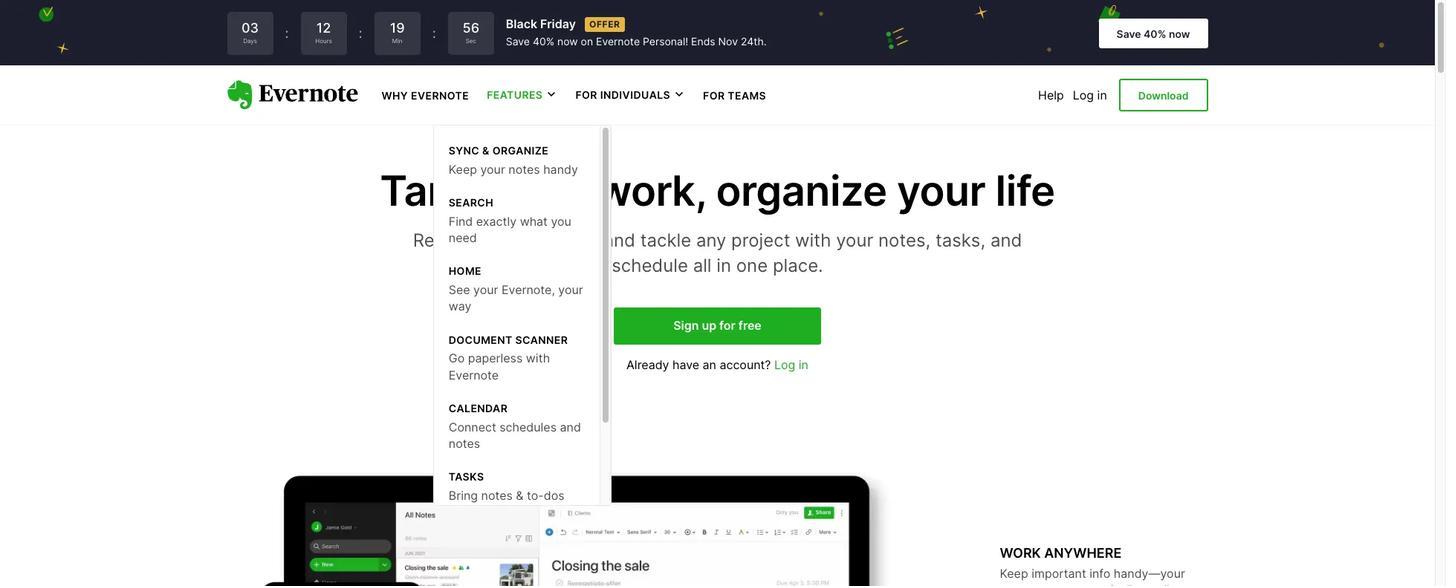 Task type: describe. For each thing, give the bounding box(es) containing it.
nov
[[719, 35, 738, 48]]

have
[[673, 358, 700, 372]]

evernote inside why evernote link
[[411, 89, 469, 102]]

notes inside 'work anywhere keep important info handy—your notes sync automatically to all you'
[[1000, 583, 1032, 587]]

log in
[[1074, 88, 1108, 103]]

min
[[392, 37, 403, 45]]

19 min
[[390, 20, 405, 45]]

40% for save 40% now on evernote personal! ends nov 24th.
[[533, 35, 555, 48]]

save 40% now
[[1117, 27, 1191, 40]]

sync
[[449, 144, 480, 157]]

home see your evernote, your way
[[449, 265, 584, 314]]

for for for teams
[[703, 89, 725, 102]]

keep inside sync & organize keep your notes handy
[[449, 162, 477, 177]]

work anywhere keep important info handy—your notes sync automatically to all you
[[1000, 546, 1198, 587]]

why evernote
[[382, 89, 469, 102]]

save for save 40% now on evernote personal! ends nov 24th.
[[506, 35, 530, 48]]

black friday
[[506, 17, 576, 32]]

an
[[703, 358, 717, 372]]

calendar
[[449, 402, 508, 415]]

connect
[[449, 420, 497, 435]]

save 40% now link
[[1099, 18, 1209, 48]]

now for save 40% now
[[1170, 27, 1191, 40]]

notes inside the tasks bring notes & to-dos together
[[481, 489, 513, 503]]

already have an account? log in
[[627, 358, 809, 372]]

24th.
[[741, 35, 767, 48]]

evernote,
[[502, 283, 555, 297]]

free
[[739, 319, 762, 333]]

your inside remember everything and tackle any project with your notes, tasks, and schedule all in one place.
[[837, 230, 874, 251]]

features
[[487, 89, 543, 101]]

0 vertical spatial log
[[1074, 88, 1095, 103]]

tame your work, organize your life
[[380, 166, 1056, 216]]

personal!
[[643, 35, 689, 48]]

to-
[[527, 489, 544, 503]]

organize
[[716, 166, 888, 216]]

download link
[[1120, 79, 1209, 112]]

find
[[449, 214, 473, 229]]

one
[[737, 255, 768, 276]]

hours
[[316, 37, 332, 45]]

sec
[[466, 37, 477, 45]]

3 : from the left
[[433, 25, 436, 41]]

automatically
[[1065, 583, 1140, 587]]

1 : from the left
[[285, 25, 289, 41]]

& inside the tasks bring notes & to-dos together
[[516, 489, 524, 503]]

with inside "document scanner go paperless with evernote"
[[526, 351, 550, 366]]

up
[[702, 319, 717, 333]]

notes inside sync & organize keep your notes handy
[[509, 162, 540, 177]]

with inside remember everything and tackle any project with your notes, tasks, and schedule all in one place.
[[796, 230, 832, 251]]

calendar connect schedules and notes
[[449, 402, 581, 451]]

03
[[242, 20, 259, 36]]

2 horizontal spatial and
[[991, 230, 1023, 251]]

19
[[390, 20, 405, 36]]

sync & organize keep your notes handy
[[449, 144, 578, 177]]

save 40% now on evernote personal! ends nov 24th.
[[506, 35, 767, 48]]

12 hours
[[316, 20, 332, 45]]

now for save 40% now on evernote personal! ends nov 24th.
[[558, 35, 578, 48]]

for individuals button
[[576, 88, 686, 102]]

for individuals
[[576, 89, 671, 101]]

individuals
[[601, 89, 671, 101]]

place.
[[773, 255, 824, 276]]

anywhere
[[1045, 546, 1122, 561]]

0 vertical spatial in
[[1098, 88, 1108, 103]]

offer
[[590, 18, 621, 30]]

search
[[449, 196, 494, 209]]

03 days
[[242, 20, 259, 45]]

home
[[449, 265, 482, 278]]

handy
[[544, 162, 578, 177]]

paperless
[[468, 351, 523, 366]]

tackle
[[641, 230, 692, 251]]

notes,
[[879, 230, 931, 251]]

dos
[[544, 489, 565, 503]]

need
[[449, 230, 477, 245]]

life
[[996, 166, 1056, 216]]

to
[[1143, 583, 1155, 587]]

project
[[732, 230, 791, 251]]

already
[[627, 358, 670, 372]]

evernote inside "document scanner go paperless with evernote"
[[449, 368, 499, 383]]



Task type: locate. For each thing, give the bounding box(es) containing it.
bring
[[449, 489, 478, 503]]

in inside remember everything and tackle any project with your notes, tasks, and schedule all in one place.
[[717, 255, 732, 276]]

schedule
[[612, 255, 688, 276]]

evernote down 'go'
[[449, 368, 499, 383]]

1 vertical spatial all
[[1158, 583, 1170, 587]]

everything
[[509, 230, 599, 251]]

search find exactly what you need
[[449, 196, 572, 245]]

1 horizontal spatial save
[[1117, 27, 1142, 40]]

schedules
[[500, 420, 557, 435]]

2 horizontal spatial in
[[1098, 88, 1108, 103]]

remember everything and tackle any project with your notes, tasks, and schedule all in one place.
[[413, 230, 1023, 276]]

notes down 'connect'
[[449, 437, 480, 451]]

0 horizontal spatial &
[[483, 144, 490, 157]]

tame
[[380, 166, 489, 216]]

save
[[1117, 27, 1142, 40], [506, 35, 530, 48]]

save up the download link
[[1117, 27, 1142, 40]]

what
[[520, 214, 548, 229]]

log
[[1074, 88, 1095, 103], [775, 358, 796, 372]]

1 horizontal spatial &
[[516, 489, 524, 503]]

1 vertical spatial log
[[775, 358, 796, 372]]

& left to-
[[516, 489, 524, 503]]

for left individuals
[[576, 89, 598, 101]]

1 vertical spatial in
[[717, 255, 732, 276]]

log in link right the account?
[[775, 358, 809, 372]]

account?
[[720, 358, 771, 372]]

2 vertical spatial evernote
[[449, 368, 499, 383]]

document scanner go paperless with evernote
[[449, 334, 568, 383]]

remember
[[413, 230, 504, 251]]

with
[[796, 230, 832, 251], [526, 351, 550, 366]]

save for save 40% now
[[1117, 27, 1142, 40]]

any
[[697, 230, 727, 251]]

tasks
[[449, 471, 484, 484]]

with up place.
[[796, 230, 832, 251]]

1 horizontal spatial keep
[[1000, 567, 1029, 581]]

1 vertical spatial log in link
[[775, 358, 809, 372]]

keep down work
[[1000, 567, 1029, 581]]

all
[[693, 255, 712, 276], [1158, 583, 1170, 587]]

notes down work
[[1000, 583, 1032, 587]]

evernote logo image
[[227, 80, 358, 110]]

1 horizontal spatial all
[[1158, 583, 1170, 587]]

all inside remember everything and tackle any project with your notes, tasks, and schedule all in one place.
[[693, 255, 712, 276]]

evernote ui on desktop and mobile image
[[227, 469, 941, 587]]

for
[[720, 319, 736, 333]]

keep
[[449, 162, 477, 177], [1000, 567, 1029, 581]]

0 vertical spatial with
[[796, 230, 832, 251]]

in right the account?
[[799, 358, 809, 372]]

1 vertical spatial evernote
[[411, 89, 469, 102]]

& right sync
[[483, 144, 490, 157]]

0 vertical spatial keep
[[449, 162, 477, 177]]

exactly
[[476, 214, 517, 229]]

0 horizontal spatial and
[[560, 420, 581, 435]]

sign up for free link
[[614, 308, 822, 345]]

help link
[[1039, 88, 1065, 103]]

in
[[1098, 88, 1108, 103], [717, 255, 732, 276], [799, 358, 809, 372]]

sign
[[674, 319, 699, 333]]

: left 56 sec
[[433, 25, 436, 41]]

0 horizontal spatial now
[[558, 35, 578, 48]]

56 sec
[[463, 20, 480, 45]]

0 vertical spatial log in link
[[1074, 88, 1108, 103]]

evernote down offer
[[596, 35, 640, 48]]

2 : from the left
[[359, 25, 363, 41]]

work,
[[597, 166, 706, 216]]

0 horizontal spatial log in link
[[775, 358, 809, 372]]

0 horizontal spatial for
[[576, 89, 598, 101]]

together
[[449, 505, 497, 520]]

tasks,
[[936, 230, 986, 251]]

your inside sync & organize keep your notes handy
[[481, 162, 506, 177]]

notes up together
[[481, 489, 513, 503]]

friday
[[541, 17, 576, 32]]

0 vertical spatial evernote
[[596, 35, 640, 48]]

and
[[604, 230, 636, 251], [991, 230, 1023, 251], [560, 420, 581, 435]]

notes down organize
[[509, 162, 540, 177]]

for teams
[[703, 89, 767, 102]]

and up "schedule"
[[604, 230, 636, 251]]

log in link right help link
[[1074, 88, 1108, 103]]

features button
[[487, 88, 558, 102]]

1 horizontal spatial with
[[796, 230, 832, 251]]

for for for individuals
[[576, 89, 598, 101]]

handy—your
[[1114, 567, 1186, 581]]

1 horizontal spatial now
[[1170, 27, 1191, 40]]

black
[[506, 17, 538, 32]]

0 horizontal spatial save
[[506, 35, 530, 48]]

1 horizontal spatial and
[[604, 230, 636, 251]]

all down 'any'
[[693, 255, 712, 276]]

0 horizontal spatial in
[[717, 255, 732, 276]]

work
[[1000, 546, 1042, 561]]

scanner
[[516, 334, 568, 346]]

1 horizontal spatial log in link
[[1074, 88, 1108, 103]]

: left 19 min
[[359, 25, 363, 41]]

log right help
[[1074, 88, 1095, 103]]

1 horizontal spatial in
[[799, 358, 809, 372]]

:
[[285, 25, 289, 41], [359, 25, 363, 41], [433, 25, 436, 41]]

why
[[382, 89, 408, 102]]

40% down the black friday in the top of the page
[[533, 35, 555, 48]]

your
[[481, 162, 506, 177], [499, 166, 587, 216], [897, 166, 986, 216], [837, 230, 874, 251], [474, 283, 499, 297], [559, 283, 584, 297]]

2 vertical spatial in
[[799, 358, 809, 372]]

notes
[[509, 162, 540, 177], [449, 437, 480, 451], [481, 489, 513, 503], [1000, 583, 1032, 587]]

see
[[449, 283, 470, 297]]

12
[[317, 20, 331, 36]]

you
[[551, 214, 572, 229]]

keep inside 'work anywhere keep important info handy—your notes sync automatically to all you'
[[1000, 567, 1029, 581]]

1 horizontal spatial for
[[703, 89, 725, 102]]

all inside 'work anywhere keep important info handy—your notes sync automatically to all you'
[[1158, 583, 1170, 587]]

important
[[1032, 567, 1087, 581]]

1 horizontal spatial 40%
[[1144, 27, 1167, 40]]

tasks bring notes & to-dos together
[[449, 471, 565, 520]]

save down black
[[506, 35, 530, 48]]

0 horizontal spatial log
[[775, 358, 796, 372]]

notes inside calendar connect schedules and notes
[[449, 437, 480, 451]]

all right to
[[1158, 583, 1170, 587]]

& inside sync & organize keep your notes handy
[[483, 144, 490, 157]]

in down 'any'
[[717, 255, 732, 276]]

download
[[1139, 89, 1189, 102]]

sign up for free
[[674, 319, 762, 333]]

1 horizontal spatial log
[[1074, 88, 1095, 103]]

0 horizontal spatial keep
[[449, 162, 477, 177]]

sync
[[1035, 583, 1062, 587]]

ends
[[692, 35, 716, 48]]

0 vertical spatial all
[[693, 255, 712, 276]]

40% up the download link
[[1144, 27, 1167, 40]]

evernote right the why
[[411, 89, 469, 102]]

1 horizontal spatial :
[[359, 25, 363, 41]]

info
[[1090, 567, 1111, 581]]

now up the download link
[[1170, 27, 1191, 40]]

organize
[[493, 144, 549, 157]]

with down scanner on the left of page
[[526, 351, 550, 366]]

teams
[[728, 89, 767, 102]]

log right the account?
[[775, 358, 796, 372]]

and right tasks,
[[991, 230, 1023, 251]]

for left "teams"
[[703, 89, 725, 102]]

keep down sync
[[449, 162, 477, 177]]

0 horizontal spatial all
[[693, 255, 712, 276]]

56
[[463, 20, 480, 36]]

0 vertical spatial &
[[483, 144, 490, 157]]

2 horizontal spatial :
[[433, 25, 436, 41]]

40%
[[1144, 27, 1167, 40], [533, 35, 555, 48]]

now left on
[[558, 35, 578, 48]]

: left 12 hours
[[285, 25, 289, 41]]

document
[[449, 334, 513, 346]]

help
[[1039, 88, 1065, 103]]

way
[[449, 299, 472, 314]]

and inside calendar connect schedules and notes
[[560, 420, 581, 435]]

on
[[581, 35, 593, 48]]

40% for save 40% now
[[1144, 27, 1167, 40]]

in right help link
[[1098, 88, 1108, 103]]

and right schedules
[[560, 420, 581, 435]]

0 horizontal spatial with
[[526, 351, 550, 366]]

go
[[449, 351, 465, 366]]

&
[[483, 144, 490, 157], [516, 489, 524, 503]]

1 vertical spatial with
[[526, 351, 550, 366]]

why evernote link
[[382, 88, 469, 103]]

for inside "button"
[[576, 89, 598, 101]]

0 horizontal spatial :
[[285, 25, 289, 41]]

for teams link
[[703, 88, 767, 103]]

evernote
[[596, 35, 640, 48], [411, 89, 469, 102], [449, 368, 499, 383]]

1 vertical spatial &
[[516, 489, 524, 503]]

days
[[243, 37, 257, 45]]

1 vertical spatial keep
[[1000, 567, 1029, 581]]

0 horizontal spatial 40%
[[533, 35, 555, 48]]

now
[[1170, 27, 1191, 40], [558, 35, 578, 48]]



Task type: vqa. For each thing, say whether or not it's contained in the screenshot.


